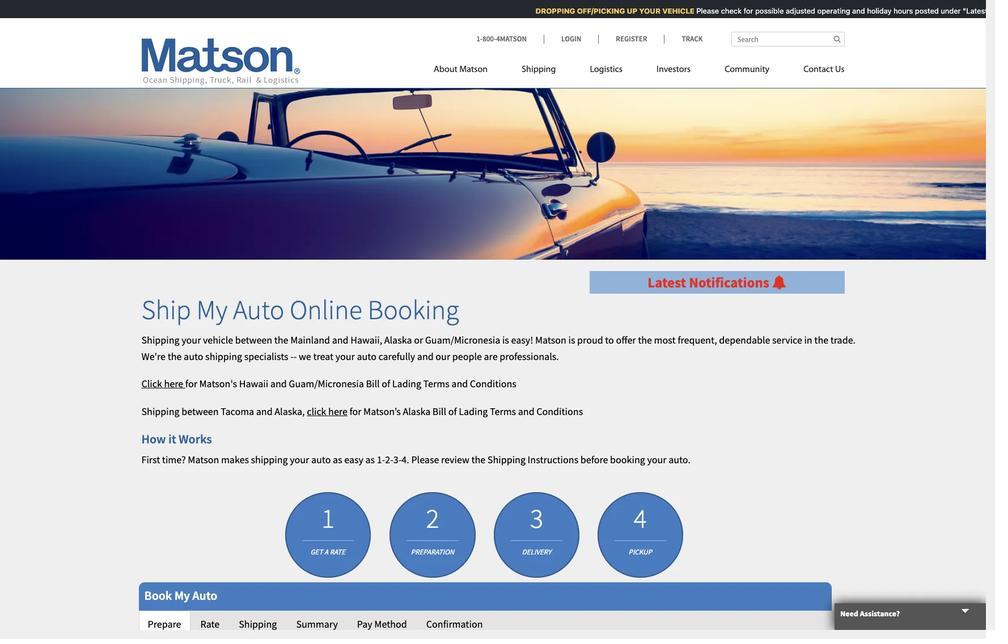 Task type: vqa. For each thing, say whether or not it's contained in the screenshot.


Task type: locate. For each thing, give the bounding box(es) containing it.
prepare
[[148, 618, 181, 631]]

your
[[182, 333, 201, 346], [336, 350, 355, 363], [290, 453, 309, 466], [647, 453, 667, 466]]

get
[[316, 497, 325, 497], [311, 548, 323, 557]]

please
[[691, 6, 714, 15], [411, 453, 439, 466]]

terms down our
[[423, 377, 450, 390]]

matson inside shipping your vehicle between the mainland and hawaii, alaska or guam/micronesia                                         is easy! matson is proud to offer the most frequent, dependable service in the                                         trade. we're the auto shipping specialists -- we treat your auto carefully and                                         our people are professionals.
[[535, 333, 567, 346]]

1-800-4matson link
[[476, 34, 544, 44]]

a down 1
[[325, 548, 329, 557]]

between up works on the left
[[182, 405, 219, 418]]

0 vertical spatial conditions
[[470, 377, 517, 390]]

1 vertical spatial lading
[[459, 405, 488, 418]]

shipping between tacoma and alaska, click here for matson's alaska bill of lading terms and conditions
[[141, 405, 583, 418]]

auto left easy
[[311, 453, 331, 466]]

matson up professionals.
[[535, 333, 567, 346]]

book my auto
[[144, 588, 217, 603]]

under
[[936, 6, 956, 15]]

delivery up 3
[[527, 497, 548, 497]]

1 horizontal spatial shipping link
[[505, 60, 573, 83]]

lading down carefully
[[392, 377, 421, 390]]

0 horizontal spatial auto
[[184, 350, 203, 363]]

1 horizontal spatial guam/micronesia
[[425, 333, 500, 346]]

0 vertical spatial 1-
[[476, 34, 483, 44]]

alaska right matson's
[[403, 405, 431, 418]]

0 vertical spatial between
[[235, 333, 272, 346]]

contact us link
[[787, 60, 845, 83]]

shipping down click here link at the bottom left of the page
[[141, 405, 180, 418]]

lading up review
[[459, 405, 488, 418]]

1 vertical spatial of
[[448, 405, 457, 418]]

logistics
[[590, 65, 623, 74]]

lading
[[392, 377, 421, 390], [459, 405, 488, 418]]

1 vertical spatial conditions
[[537, 405, 583, 418]]

0 vertical spatial alaska
[[384, 333, 412, 346]]

0 vertical spatial my
[[197, 293, 228, 327]]

between inside shipping your vehicle between the mainland and hawaii, alaska or guam/micronesia                                         is easy! matson is proud to offer the most frequent, dependable service in the                                         trade. we're the auto shipping specialists -- we treat your auto carefully and                                         our people are professionals.
[[235, 333, 272, 346]]

1 horizontal spatial 1-
[[476, 34, 483, 44]]

here right 'click'
[[328, 405, 348, 418]]

my for book
[[174, 588, 190, 603]]

for right check
[[738, 6, 748, 15]]

shipping up we're
[[141, 333, 180, 346]]

is left easy!
[[502, 333, 509, 346]]

conditions down are
[[470, 377, 517, 390]]

1 vertical spatial shipping
[[251, 453, 288, 466]]

2 vertical spatial for
[[350, 405, 362, 418]]

preparation down 2
[[411, 548, 454, 557]]

terms
[[423, 377, 450, 390], [490, 405, 516, 418]]

auto up specialists
[[233, 293, 284, 327]]

0 horizontal spatial bill
[[366, 377, 380, 390]]

0 horizontal spatial of
[[382, 377, 390, 390]]

is
[[502, 333, 509, 346], [569, 333, 575, 346]]

1 vertical spatial auto
[[192, 588, 217, 603]]

search image
[[834, 35, 841, 43]]

preparation up 2
[[418, 497, 448, 497]]

track
[[682, 34, 703, 44]]

0 vertical spatial please
[[691, 6, 714, 15]]

0 horizontal spatial terms
[[423, 377, 450, 390]]

delivery
[[527, 497, 548, 497], [522, 548, 551, 557]]

auto up rate link
[[192, 588, 217, 603]]

we're
[[141, 350, 166, 363]]

shipping link down 4matson
[[505, 60, 573, 83]]

0 vertical spatial auto
[[233, 293, 284, 327]]

of
[[382, 377, 390, 390], [448, 405, 457, 418]]

1 vertical spatial a
[[325, 548, 329, 557]]

pickup down 4 at the bottom of page
[[629, 548, 652, 557]]

rate down 1
[[330, 548, 346, 557]]

get for get a rate!
[[316, 497, 325, 497]]

2 vertical spatial matson
[[188, 453, 219, 466]]

shipping link
[[505, 60, 573, 83], [230, 611, 286, 638]]

guam/micronesia up "people"
[[425, 333, 500, 346]]

professionals.
[[500, 350, 559, 363]]

main content containing ship my auto online booking
[[0, 260, 995, 639]]

time?
[[162, 453, 186, 466]]

rate down book my auto
[[200, 618, 220, 631]]

of up matson's
[[382, 377, 390, 390]]

for left matson's
[[185, 377, 197, 390]]

conditions
[[470, 377, 517, 390], [537, 405, 583, 418]]

please left check
[[691, 6, 714, 15]]

0 horizontal spatial guam/micronesia
[[289, 377, 364, 390]]

delivery down 3
[[522, 548, 551, 557]]

specialists
[[244, 350, 288, 363]]

auto down hawaii,
[[357, 350, 377, 363]]

0 horizontal spatial shipping
[[205, 350, 242, 363]]

3-
[[393, 453, 402, 466]]

shipping link right rate link
[[230, 611, 286, 638]]

1 is from the left
[[502, 333, 509, 346]]

summary link
[[287, 611, 347, 638]]

1 vertical spatial 1-
[[377, 453, 385, 466]]

1 vertical spatial matson
[[535, 333, 567, 346]]

1 horizontal spatial conditions
[[537, 405, 583, 418]]

1 vertical spatial bill
[[433, 405, 446, 418]]

your right treat
[[336, 350, 355, 363]]

1 horizontal spatial between
[[235, 333, 272, 346]]

the
[[274, 333, 288, 346], [638, 333, 652, 346], [815, 333, 829, 346], [168, 350, 182, 363], [472, 453, 486, 466]]

for for vehicle
[[738, 6, 748, 15]]

top menu navigation
[[434, 60, 845, 83]]

1 horizontal spatial as
[[366, 453, 375, 466]]

1 horizontal spatial bill
[[433, 405, 446, 418]]

1 vertical spatial between
[[182, 405, 219, 418]]

0 horizontal spatial is
[[502, 333, 509, 346]]

4
[[634, 502, 647, 536]]

shipping right 'makes'
[[251, 453, 288, 466]]

800-
[[483, 34, 496, 44]]

treat
[[313, 350, 334, 363]]

matson right about
[[459, 65, 488, 74]]

the right offer
[[638, 333, 652, 346]]

0 vertical spatial matson
[[459, 65, 488, 74]]

and left holiday
[[847, 6, 860, 15]]

1 vertical spatial here
[[328, 405, 348, 418]]

0 vertical spatial here
[[164, 377, 183, 390]]

0 horizontal spatial 1-
[[377, 453, 385, 466]]

1- left 4matson
[[476, 34, 483, 44]]

bill
[[366, 377, 380, 390], [433, 405, 446, 418]]

2 horizontal spatial auto
[[357, 350, 377, 363]]

2 horizontal spatial matson
[[535, 333, 567, 346]]

shipping down the "vehicle"
[[205, 350, 242, 363]]

1 vertical spatial please
[[411, 453, 439, 466]]

get left rate! on the left of page
[[316, 497, 325, 497]]

0 horizontal spatial auto
[[192, 588, 217, 603]]

0 vertical spatial lading
[[392, 377, 421, 390]]

0 vertical spatial shipping
[[205, 350, 242, 363]]

1 vertical spatial my
[[174, 588, 190, 603]]

for left matson's
[[350, 405, 362, 418]]

bill up review
[[433, 405, 446, 418]]

0 vertical spatial for
[[738, 6, 748, 15]]

as right easy
[[366, 453, 375, 466]]

1 horizontal spatial for
[[350, 405, 362, 418]]

my up the "vehicle"
[[197, 293, 228, 327]]

1 horizontal spatial lading
[[459, 405, 488, 418]]

trade.
[[831, 333, 856, 346]]

1 horizontal spatial auto
[[233, 293, 284, 327]]

my right book
[[174, 588, 190, 603]]

auto for ship
[[233, 293, 284, 327]]

ship
[[141, 293, 191, 327]]

2 horizontal spatial for
[[738, 6, 748, 15]]

matson down works on the left
[[188, 453, 219, 466]]

0 horizontal spatial here
[[164, 377, 183, 390]]

your
[[634, 6, 655, 15]]

the right the in
[[815, 333, 829, 346]]

between
[[235, 333, 272, 346], [182, 405, 219, 418]]

pay                                                 method link
[[348, 611, 416, 638]]

4matson
[[496, 34, 527, 44]]

0 horizontal spatial as
[[333, 453, 342, 466]]

shipping
[[205, 350, 242, 363], [251, 453, 288, 466]]

terms down are
[[490, 405, 516, 418]]

0 horizontal spatial shipping link
[[230, 611, 286, 638]]

1 - from the left
[[290, 350, 294, 363]]

guam/micronesia up click here link
[[289, 377, 364, 390]]

and down "people"
[[452, 377, 468, 390]]

for for alaska,
[[350, 405, 362, 418]]

your left the "vehicle"
[[182, 333, 201, 346]]

0 vertical spatial guam/micronesia
[[425, 333, 500, 346]]

0 vertical spatial rate
[[330, 548, 346, 557]]

my
[[197, 293, 228, 327], [174, 588, 190, 603]]

1 horizontal spatial my
[[197, 293, 228, 327]]

most
[[654, 333, 676, 346]]

here
[[164, 377, 183, 390], [328, 405, 348, 418]]

a left rate! on the left of page
[[326, 497, 329, 497]]

shipping your vehicle between the mainland and hawaii, alaska or guam/micronesia                                         is easy! matson is proud to offer the most frequent, dependable service in the                                         trade. we're the auto shipping specialists -- we treat your auto carefully and                                         our people are professionals.
[[141, 333, 856, 363]]

adjusted
[[781, 6, 810, 15]]

community link
[[708, 60, 787, 83]]

for
[[738, 6, 748, 15], [185, 377, 197, 390], [350, 405, 362, 418]]

community
[[725, 65, 770, 74]]

bill up matson's
[[366, 377, 380, 390]]

-
[[290, 350, 294, 363], [294, 350, 297, 363]]

alaska up carefully
[[384, 333, 412, 346]]

0 horizontal spatial rate
[[200, 618, 220, 631]]

frequent,
[[678, 333, 717, 346]]

please right 4.
[[411, 453, 439, 466]]

matson inside about matson 'link'
[[459, 65, 488, 74]]

1 vertical spatial preparation
[[411, 548, 454, 557]]

click here link
[[307, 405, 348, 418]]

1 horizontal spatial of
[[448, 405, 457, 418]]

1- left 3-
[[377, 453, 385, 466]]

works
[[179, 431, 212, 447]]

0 horizontal spatial please
[[411, 453, 439, 466]]

pickup up 4 at the bottom of page
[[632, 497, 650, 497]]

shipping down 4matson
[[522, 65, 556, 74]]

as
[[333, 453, 342, 466], [366, 453, 375, 466]]

None search field
[[731, 32, 845, 47]]

instructions
[[528, 453, 579, 466]]

how it works
[[141, 431, 212, 447]]

hours
[[888, 6, 908, 15]]

of up review
[[448, 405, 457, 418]]

matson
[[459, 65, 488, 74], [535, 333, 567, 346], [188, 453, 219, 466]]

0 vertical spatial a
[[326, 497, 329, 497]]

alaska
[[384, 333, 412, 346], [403, 405, 431, 418]]

4.
[[402, 453, 409, 466]]

get down 1
[[311, 548, 323, 557]]

0 horizontal spatial my
[[174, 588, 190, 603]]

here right click
[[164, 377, 183, 390]]

preparation
[[418, 497, 448, 497], [411, 548, 454, 557]]

and up treat
[[332, 333, 349, 346]]

click here link
[[141, 377, 185, 390]]

as left easy
[[333, 453, 342, 466]]

0 vertical spatial delivery
[[527, 497, 548, 497]]

1 vertical spatial for
[[185, 377, 197, 390]]

1-
[[476, 34, 483, 44], [377, 453, 385, 466]]

off/picking
[[572, 6, 620, 15]]

main content
[[0, 260, 995, 639]]

1 horizontal spatial is
[[569, 333, 575, 346]]

0 vertical spatial get
[[316, 497, 325, 497]]

1 horizontal spatial terms
[[490, 405, 516, 418]]

auto down the "vehicle"
[[184, 350, 203, 363]]

and
[[847, 6, 860, 15], [332, 333, 349, 346], [417, 350, 434, 363], [270, 377, 287, 390], [452, 377, 468, 390], [256, 405, 273, 418], [518, 405, 535, 418]]

check
[[716, 6, 736, 15]]

about
[[434, 65, 458, 74]]

1 vertical spatial rate
[[200, 618, 220, 631]]

our
[[436, 350, 450, 363]]

conditions up instructions
[[537, 405, 583, 418]]

the right review
[[472, 453, 486, 466]]

rate link
[[191, 611, 229, 638]]

1 vertical spatial get
[[311, 548, 323, 557]]

1 horizontal spatial matson
[[459, 65, 488, 74]]

between up specialists
[[235, 333, 272, 346]]

rate inside rate link
[[200, 618, 220, 631]]

0 vertical spatial shipping link
[[505, 60, 573, 83]]

guam/micronesia
[[425, 333, 500, 346], [289, 377, 364, 390]]

is left proud
[[569, 333, 575, 346]]



Task type: describe. For each thing, give the bounding box(es) containing it.
2 - from the left
[[294, 350, 297, 363]]

alaska inside shipping your vehicle between the mainland and hawaii, alaska or guam/micronesia                                         is easy! matson is proud to offer the most frequent, dependable service in the                                         trade. we're the auto shipping specialists -- we treat your auto carefully and                                         our people are professionals.
[[384, 333, 412, 346]]

click
[[141, 377, 162, 390]]

tacoma
[[221, 405, 254, 418]]

auto.
[[669, 453, 691, 466]]

contact us
[[804, 65, 845, 74]]

possible
[[750, 6, 779, 15]]

2 as from the left
[[366, 453, 375, 466]]

hawaii,
[[351, 333, 382, 346]]

0 horizontal spatial matson
[[188, 453, 219, 466]]

get a rate!
[[316, 497, 342, 497]]

easy!
[[511, 333, 533, 346]]

dropping off/picking up your vehicle please check for possible adjusted operating and holiday hours posted under "latest not
[[530, 6, 995, 15]]

0 horizontal spatial lading
[[392, 377, 421, 390]]

0 vertical spatial pickup
[[632, 497, 650, 497]]

rate!
[[330, 497, 342, 497]]

shipping inside shipping your vehicle between the mainland and hawaii, alaska or guam/micronesia                                         is easy! matson is proud to offer the most frequent, dependable service in the                                         trade. we're the auto shipping specialists -- we treat your auto carefully and                                         our people are professionals.
[[205, 350, 242, 363]]

1 horizontal spatial rate
[[330, 548, 346, 557]]

makes
[[221, 453, 249, 466]]

contact
[[804, 65, 833, 74]]

0 vertical spatial of
[[382, 377, 390, 390]]

and up instructions
[[518, 405, 535, 418]]

hawaii
[[239, 377, 268, 390]]

assistance?
[[860, 609, 900, 619]]

shipping left instructions
[[488, 453, 526, 466]]

first
[[141, 453, 160, 466]]

in
[[804, 333, 813, 346]]

1
[[322, 502, 335, 536]]

prepare link
[[139, 611, 190, 638]]

us
[[835, 65, 845, 74]]

0 vertical spatial terms
[[423, 377, 450, 390]]

method
[[375, 618, 407, 631]]

offer
[[616, 333, 636, 346]]

it
[[168, 431, 176, 447]]

Search search field
[[731, 32, 845, 47]]

online
[[290, 293, 362, 327]]

blue matson logo with ocean, shipping, truck, rail and logistics written beneath it. image
[[141, 39, 300, 85]]

first time? matson makes shipping your auto as easy as 1-2-3-4. please review the                                                   shipping instructions before booking your auto.
[[141, 453, 691, 466]]

summary
[[296, 618, 338, 631]]

shipping inside shipping your vehicle between the mainland and hawaii, alaska or guam/micronesia                                         is easy! matson is proud to offer the most frequent, dependable service in the                                         trade. we're the auto shipping specialists -- we treat your auto carefully and                                         our people are professionals.
[[141, 333, 180, 346]]

to
[[605, 333, 614, 346]]

1 horizontal spatial auto
[[311, 453, 331, 466]]

confirmation
[[426, 618, 483, 631]]

1 vertical spatial alaska
[[403, 405, 431, 418]]

carefully
[[379, 350, 415, 363]]

posted
[[910, 6, 934, 15]]

your down alaska,
[[290, 453, 309, 466]]

booking
[[368, 293, 459, 327]]

1 vertical spatial pickup
[[629, 548, 652, 557]]

shipping right rate link
[[239, 618, 277, 631]]

0 horizontal spatial for
[[185, 377, 197, 390]]

alaska,
[[275, 405, 305, 418]]

your left auto.
[[647, 453, 667, 466]]

confirmation link
[[417, 611, 492, 638]]

get for get a rate
[[311, 548, 323, 557]]

proud
[[577, 333, 603, 346]]

a for rate
[[325, 548, 329, 557]]

vehicle
[[203, 333, 233, 346]]

dropping
[[530, 6, 570, 15]]

operating
[[812, 6, 845, 15]]

about matson
[[434, 65, 488, 74]]

matson's
[[199, 377, 237, 390]]

review
[[441, 453, 470, 466]]

investors
[[657, 65, 691, 74]]

guam/micronesia inside shipping your vehicle between the mainland and hawaii, alaska or guam/micronesia                                         is easy! matson is proud to offer the most frequent, dependable service in the                                         trade. we're the auto shipping specialists -- we treat your auto carefully and                                         our people are professionals.
[[425, 333, 500, 346]]

click
[[307, 405, 326, 418]]

investors link
[[640, 60, 708, 83]]

login
[[561, 34, 581, 44]]

about matson link
[[434, 60, 505, 83]]

1 horizontal spatial shipping
[[251, 453, 288, 466]]

0 horizontal spatial between
[[182, 405, 219, 418]]

3
[[530, 502, 543, 536]]

notifications
[[689, 273, 769, 292]]

pay
[[357, 618, 372, 631]]

click here for matson's hawaii and guam/micronesia bill of lading terms and conditions
[[141, 377, 517, 390]]

need
[[840, 609, 859, 619]]

1-800-4matson
[[476, 34, 527, 44]]

1 vertical spatial guam/micronesia
[[289, 377, 364, 390]]

auto for book
[[192, 588, 217, 603]]

not
[[984, 6, 995, 15]]

2-
[[385, 453, 393, 466]]

how
[[141, 431, 166, 447]]

ship my auto online booking
[[141, 293, 459, 327]]

1 as from the left
[[333, 453, 342, 466]]

logistics link
[[573, 60, 640, 83]]

track link
[[664, 34, 703, 44]]

latest notifications
[[648, 273, 772, 292]]

1 vertical spatial terms
[[490, 405, 516, 418]]

car shipped by matson to hawaii at beach during sunset. image
[[0, 70, 986, 260]]

shipping inside top menu navigation
[[522, 65, 556, 74]]

and left alaska,
[[256, 405, 273, 418]]

0 vertical spatial bill
[[366, 377, 380, 390]]

up
[[622, 6, 632, 15]]

0 vertical spatial preparation
[[418, 497, 448, 497]]

and left our
[[417, 350, 434, 363]]

we
[[299, 350, 311, 363]]

need assistance?
[[840, 609, 900, 619]]

register link
[[598, 34, 664, 44]]

latest notifications button
[[648, 273, 786, 292]]

my for ship
[[197, 293, 228, 327]]

the right we're
[[168, 350, 182, 363]]

a for rate!
[[326, 497, 329, 497]]

1 horizontal spatial here
[[328, 405, 348, 418]]

are
[[484, 350, 498, 363]]

latest
[[648, 273, 686, 292]]

get a rate
[[311, 548, 346, 557]]

booking
[[610, 453, 645, 466]]

bell image
[[772, 276, 786, 290]]

1 horizontal spatial please
[[691, 6, 714, 15]]

vehicle
[[657, 6, 689, 15]]

the up specialists
[[274, 333, 288, 346]]

2 is from the left
[[569, 333, 575, 346]]

register
[[616, 34, 647, 44]]

mainland
[[290, 333, 330, 346]]

1 vertical spatial shipping link
[[230, 611, 286, 638]]

1 vertical spatial delivery
[[522, 548, 551, 557]]

service
[[772, 333, 802, 346]]

0 horizontal spatial conditions
[[470, 377, 517, 390]]

matson's
[[364, 405, 401, 418]]

holiday
[[862, 6, 886, 15]]

or
[[414, 333, 423, 346]]

and right hawaii
[[270, 377, 287, 390]]



